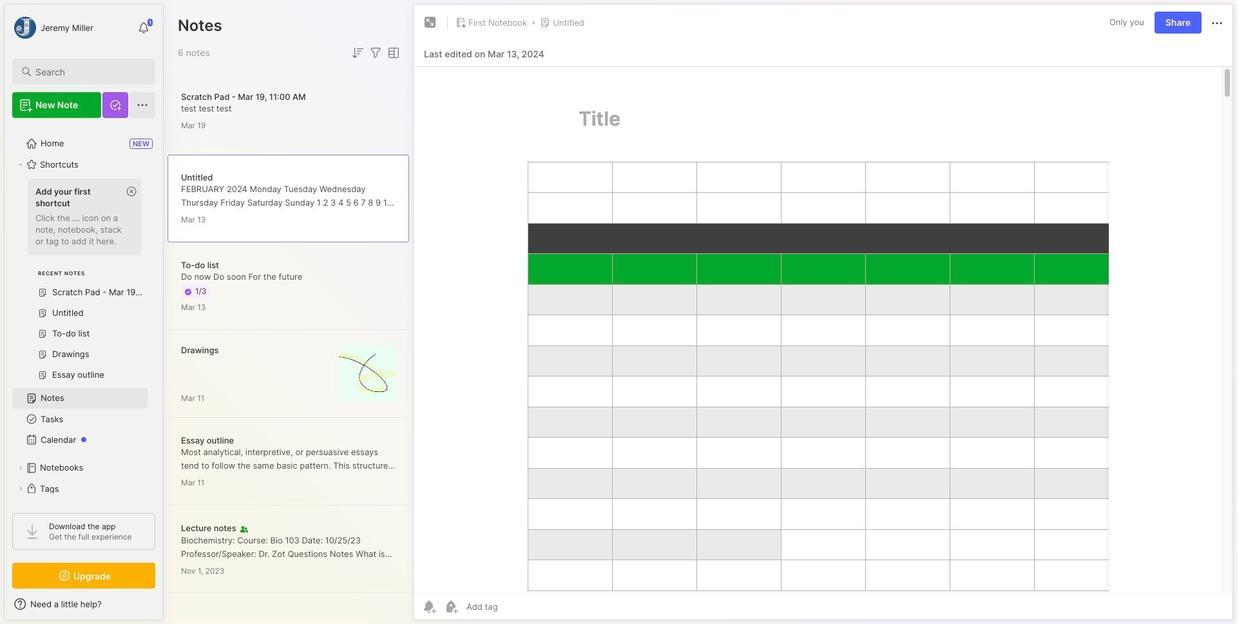 Task type: describe. For each thing, give the bounding box(es) containing it.
add a reminder image
[[422, 599, 437, 614]]

group inside main element
[[12, 175, 148, 393]]

click to collapse image
[[163, 600, 172, 616]]

note window element
[[413, 4, 1234, 623]]

Account field
[[12, 15, 93, 41]]

expand tags image
[[17, 485, 24, 493]]

WHAT'S NEW field
[[5, 594, 163, 614]]

tree inside main element
[[5, 126, 163, 548]]

Add filters field
[[368, 45, 384, 61]]

View options field
[[384, 45, 402, 61]]

add tag image
[[444, 599, 459, 614]]

Sort options field
[[350, 45, 366, 61]]

expand notebooks image
[[17, 464, 24, 472]]



Task type: vqa. For each thing, say whether or not it's contained in the screenshot.
More actions image
yes



Task type: locate. For each thing, give the bounding box(es) containing it.
Note Editor text field
[[414, 66, 1233, 593]]

Add tag field
[[465, 601, 563, 612]]

Search text field
[[35, 66, 144, 78]]

thumbnail image
[[339, 345, 396, 401]]

None search field
[[35, 64, 144, 79]]

group
[[12, 175, 148, 393]]

add filters image
[[368, 45, 384, 61]]

none search field inside main element
[[35, 64, 144, 79]]

expand note image
[[423, 15, 438, 30]]

main element
[[0, 0, 168, 624]]

more actions image
[[1210, 15, 1226, 31]]

More actions field
[[1210, 14, 1226, 31]]

tree
[[5, 126, 163, 548]]



